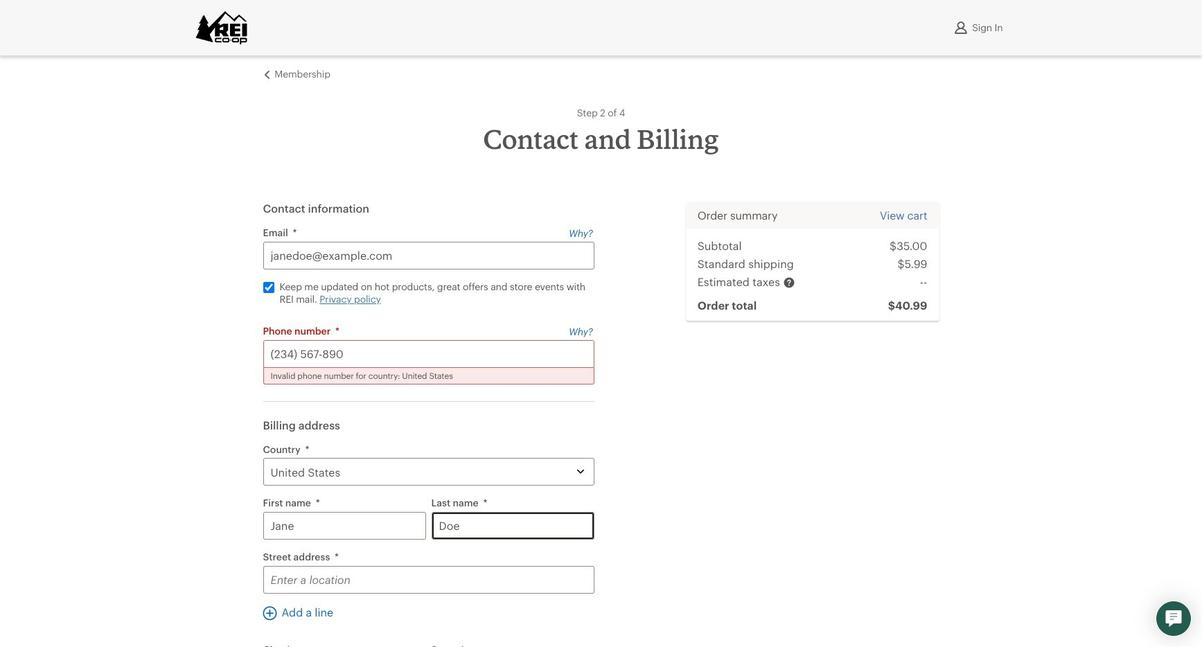 Task type: vqa. For each thing, say whether or not it's contained in the screenshot.
Street address text field
yes



Task type: locate. For each thing, give the bounding box(es) containing it.
Email email field
[[263, 242, 595, 269]]

none checkbox inside "contact information: email address" element
[[263, 282, 274, 293]]

contact information: email address element
[[263, 226, 595, 314]]

banner
[[0, 0, 1203, 55]]

Street address text field
[[263, 566, 595, 594]]

None checkbox
[[263, 282, 274, 293]]

order total element
[[861, 296, 928, 314]]

rei add image
[[263, 606, 277, 620]]

rei left arrow image
[[263, 71, 271, 79]]



Task type: describe. For each thing, give the bounding box(es) containing it.
return to the rei.com homepage image
[[195, 11, 248, 44]]

Phone number telephone field
[[263, 340, 595, 368]]

live chat image
[[1166, 611, 1183, 627]]

Last name text field
[[432, 512, 595, 540]]

First name text field
[[263, 512, 426, 540]]



